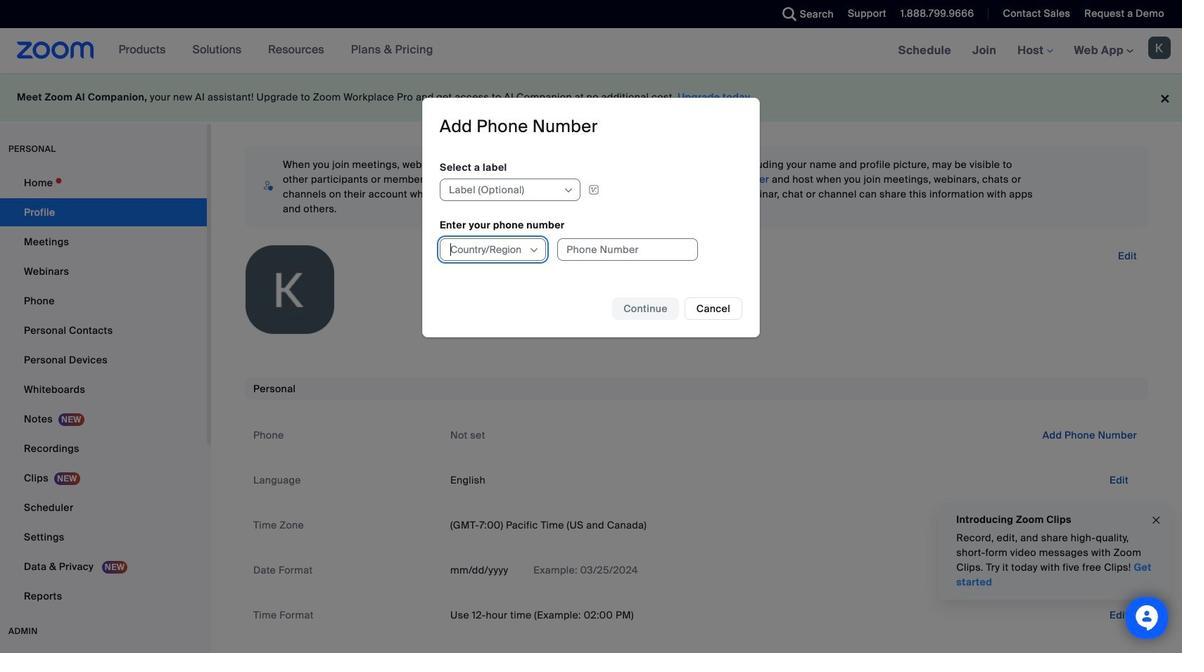 Task type: locate. For each thing, give the bounding box(es) containing it.
dialog
[[422, 98, 760, 338]]

user photo image
[[246, 246, 334, 334]]

banner
[[0, 28, 1182, 74]]

show options image
[[563, 185, 574, 196]]

support version for phone label image
[[584, 183, 604, 196]]

application
[[440, 178, 717, 201]]

footer
[[0, 73, 1182, 122]]

close image
[[1151, 513, 1162, 529]]

Phone Number text field
[[558, 238, 698, 261]]

heading
[[440, 116, 598, 137]]



Task type: vqa. For each thing, say whether or not it's contained in the screenshot.
application
yes



Task type: describe. For each thing, give the bounding box(es) containing it.
meetings navigation
[[888, 28, 1182, 74]]

Select Country text field
[[449, 239, 528, 260]]

personal menu menu
[[0, 169, 207, 612]]

show options image
[[529, 245, 540, 256]]

product information navigation
[[108, 28, 444, 73]]



